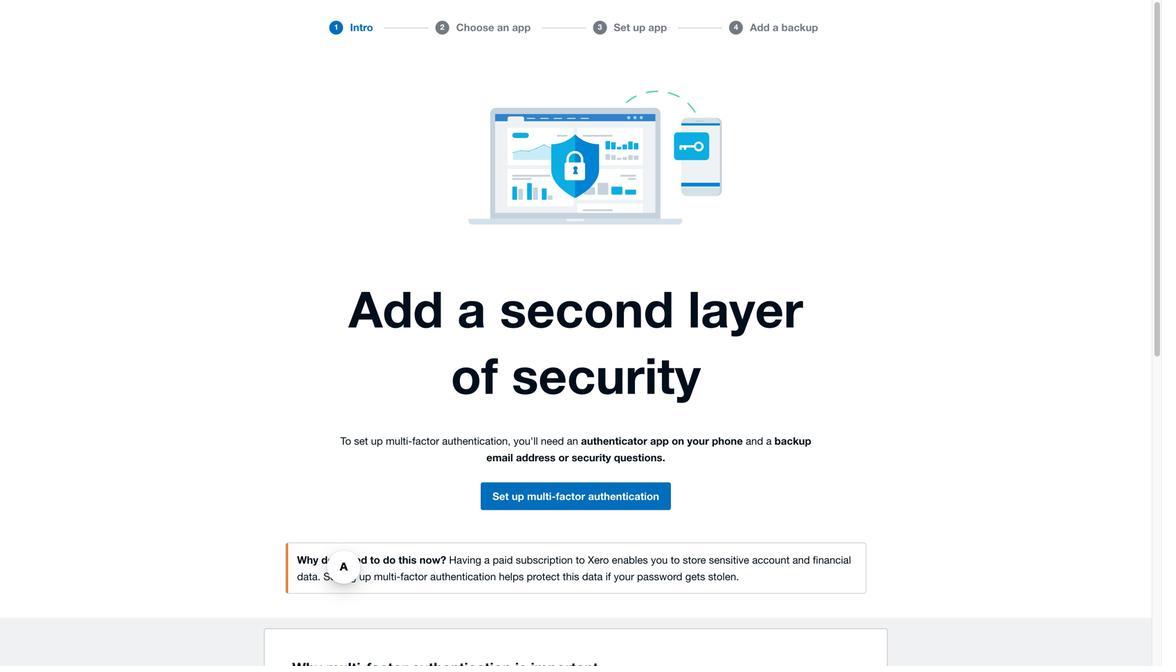 Task type: locate. For each thing, give the bounding box(es) containing it.
1 vertical spatial multi-
[[527, 490, 556, 503]]

multi- down address
[[527, 490, 556, 503]]

set inside button
[[492, 490, 509, 503]]

1 vertical spatial factor
[[556, 490, 585, 503]]

1 horizontal spatial to
[[576, 554, 585, 566]]

this
[[399, 554, 417, 566], [563, 570, 579, 583]]

up inside button
[[512, 490, 524, 503]]

add
[[750, 21, 770, 34], [349, 279, 443, 338]]

security
[[512, 346, 701, 405], [572, 451, 611, 464]]

app
[[512, 21, 531, 34], [648, 21, 667, 34], [650, 435, 669, 447]]

up right set
[[371, 435, 383, 447]]

1 horizontal spatial set
[[614, 21, 630, 34]]

set
[[354, 435, 368, 447]]

1 vertical spatial add
[[349, 279, 443, 338]]

add a second layer of security
[[349, 279, 803, 405]]

0 horizontal spatial to
[[370, 554, 380, 566]]

enables
[[612, 554, 648, 566]]

multi- right set
[[386, 435, 412, 447]]

an inside to set up multi-factor authentication, you'll need an authenticator app on your phone and a
[[567, 435, 578, 447]]

1 vertical spatial set
[[492, 490, 509, 503]]

an
[[497, 21, 509, 34], [567, 435, 578, 447]]

0 horizontal spatial need
[[343, 554, 367, 566]]

1 horizontal spatial an
[[567, 435, 578, 447]]

0 vertical spatial backup
[[781, 21, 818, 34]]

add a backup
[[750, 21, 818, 34]]

set down email
[[492, 490, 509, 503]]

1 horizontal spatial do
[[383, 554, 396, 566]]

your right on
[[687, 435, 709, 447]]

1 horizontal spatial this
[[563, 570, 579, 583]]

1 horizontal spatial your
[[687, 435, 709, 447]]

authentication,
[[442, 435, 511, 447]]

paid
[[493, 554, 513, 566]]

factor down now?
[[400, 570, 427, 583]]

backup
[[781, 21, 818, 34], [775, 435, 811, 447]]

app right the choose
[[512, 21, 531, 34]]

3
[[598, 22, 602, 31]]

0 vertical spatial multi-
[[386, 435, 412, 447]]

0 vertical spatial add
[[750, 21, 770, 34]]

to right you
[[671, 554, 680, 566]]

to right i
[[370, 554, 380, 566]]

factor
[[412, 435, 439, 447], [556, 490, 585, 503], [400, 570, 427, 583]]

intro
[[350, 21, 373, 34]]

0 horizontal spatial authentication
[[430, 570, 496, 583]]

backup right phone
[[775, 435, 811, 447]]

do left i
[[321, 554, 334, 566]]

set up app
[[614, 21, 667, 34]]

an up or at the left bottom of the page
[[567, 435, 578, 447]]

need
[[541, 435, 564, 447], [343, 554, 367, 566]]

0 vertical spatial this
[[399, 554, 417, 566]]

and
[[746, 435, 763, 447], [792, 554, 810, 566]]

1 vertical spatial an
[[567, 435, 578, 447]]

2 vertical spatial factor
[[400, 570, 427, 583]]

0 vertical spatial need
[[541, 435, 564, 447]]

0 vertical spatial factor
[[412, 435, 439, 447]]

need right i
[[343, 554, 367, 566]]

add inside add a second layer of security
[[349, 279, 443, 338]]

a right 4
[[773, 21, 779, 34]]

1 to from the left
[[370, 554, 380, 566]]

choose
[[456, 21, 494, 34]]

security up authenticator
[[512, 346, 701, 405]]

multi- down why do i need to do this now?
[[374, 570, 400, 583]]

a inside having a paid subscription to xero enables you to store sensitive account and financial data. setting up multi-factor authentication helps protect this data if your password gets stolen.
[[484, 554, 490, 566]]

to left xero
[[576, 554, 585, 566]]

to
[[340, 435, 351, 447]]

authentication down having
[[430, 570, 496, 583]]

0 horizontal spatial do
[[321, 554, 334, 566]]

0 horizontal spatial and
[[746, 435, 763, 447]]

backup right 4
[[781, 21, 818, 34]]

app right the 3
[[648, 21, 667, 34]]

add for add a second layer of security
[[349, 279, 443, 338]]

you
[[651, 554, 668, 566]]

set up multi-factor authentication button
[[481, 483, 671, 510]]

1 horizontal spatial add
[[750, 21, 770, 34]]

set right the 3
[[614, 21, 630, 34]]

0 horizontal spatial add
[[349, 279, 443, 338]]

set
[[614, 21, 630, 34], [492, 490, 509, 503]]

multi-
[[386, 435, 412, 447], [527, 490, 556, 503], [374, 570, 400, 583]]

1 vertical spatial authentication
[[430, 570, 496, 583]]

i
[[337, 554, 340, 566]]

1
[[334, 22, 338, 31]]

0 horizontal spatial an
[[497, 21, 509, 34]]

an right the choose
[[497, 21, 509, 34]]

1 horizontal spatial need
[[541, 435, 564, 447]]

your
[[687, 435, 709, 447], [614, 570, 634, 583]]

factor down or at the left bottom of the page
[[556, 490, 585, 503]]

data.
[[297, 570, 321, 583]]

up down why do i need to do this now?
[[359, 570, 371, 583]]

this left data
[[563, 570, 579, 583]]

up
[[633, 21, 645, 34], [371, 435, 383, 447], [512, 490, 524, 503], [359, 570, 371, 583]]

0 horizontal spatial your
[[614, 570, 634, 583]]

do
[[321, 554, 334, 566], [383, 554, 396, 566]]

1 vertical spatial and
[[792, 554, 810, 566]]

a inside add a second layer of security
[[457, 279, 486, 338]]

a for having a paid subscription to xero enables you to store sensitive account and financial data. setting up multi-factor authentication helps protect this data if your password gets stolen.
[[484, 554, 490, 566]]

having
[[449, 554, 481, 566]]

financial
[[813, 554, 851, 566]]

to
[[370, 554, 380, 566], [576, 554, 585, 566], [671, 554, 680, 566]]

1 vertical spatial backup
[[775, 435, 811, 447]]

0 vertical spatial and
[[746, 435, 763, 447]]

phone
[[712, 435, 743, 447]]

set for set up app
[[614, 21, 630, 34]]

up inside to set up multi-factor authentication, you'll need an authenticator app on your phone and a
[[371, 435, 383, 447]]

do left now?
[[383, 554, 396, 566]]

1 vertical spatial your
[[614, 570, 634, 583]]

address
[[516, 451, 556, 464]]

1 horizontal spatial and
[[792, 554, 810, 566]]

to for xero
[[576, 554, 585, 566]]

authentication inside having a paid subscription to xero enables you to store sensitive account and financial data. setting up multi-factor authentication helps protect this data if your password gets stolen.
[[430, 570, 496, 583]]

and right account
[[792, 554, 810, 566]]

and inside having a paid subscription to xero enables you to store sensitive account and financial data. setting up multi-factor authentication helps protect this data if your password gets stolen.
[[792, 554, 810, 566]]

up down address
[[512, 490, 524, 503]]

factor inside button
[[556, 490, 585, 503]]

why do i need to do this now?
[[297, 554, 446, 566]]

and inside to set up multi-factor authentication, you'll need an authenticator app on your phone and a
[[746, 435, 763, 447]]

now?
[[419, 554, 446, 566]]

gets
[[685, 570, 705, 583]]

a left paid
[[484, 554, 490, 566]]

need up or at the left bottom of the page
[[541, 435, 564, 447]]

questions.
[[614, 451, 665, 464]]

0 vertical spatial your
[[687, 435, 709, 447]]

you'll
[[514, 435, 538, 447]]

multi- inside set up multi-factor authentication button
[[527, 490, 556, 503]]

having a paid subscription to xero enables you to store sensitive account and financial data. setting up multi-factor authentication helps protect this data if your password gets stolen.
[[297, 554, 851, 583]]

0 vertical spatial set
[[614, 21, 630, 34]]

this left now?
[[399, 554, 417, 566]]

helps
[[499, 570, 524, 583]]

a inside to set up multi-factor authentication, you'll need an authenticator app on your phone and a
[[766, 435, 772, 447]]

0 vertical spatial security
[[512, 346, 701, 405]]

authentication down questions.
[[588, 490, 659, 503]]

of
[[451, 346, 498, 405]]

password
[[637, 570, 682, 583]]

security right or at the left bottom of the page
[[572, 451, 611, 464]]

0 vertical spatial authentication
[[588, 490, 659, 503]]

store
[[683, 554, 706, 566]]

add for add a backup
[[750, 21, 770, 34]]

or
[[558, 451, 569, 464]]

2 horizontal spatial to
[[671, 554, 680, 566]]

and right phone
[[746, 435, 763, 447]]

authentication
[[588, 490, 659, 503], [430, 570, 496, 583]]

2 vertical spatial multi-
[[374, 570, 400, 583]]

0 horizontal spatial set
[[492, 490, 509, 503]]

factor inside to set up multi-factor authentication, you'll need an authenticator app on your phone and a
[[412, 435, 439, 447]]

a
[[773, 21, 779, 34], [457, 279, 486, 338], [766, 435, 772, 447], [484, 554, 490, 566]]

a up of
[[457, 279, 486, 338]]

1 vertical spatial security
[[572, 451, 611, 464]]

data
[[582, 570, 603, 583]]

1 vertical spatial this
[[563, 570, 579, 583]]

email
[[486, 451, 513, 464]]

your right the if
[[614, 570, 634, 583]]

1 horizontal spatial authentication
[[588, 490, 659, 503]]

a right phone
[[766, 435, 772, 447]]

set for set up multi-factor authentication
[[492, 490, 509, 503]]

2 to from the left
[[576, 554, 585, 566]]

factor left authentication,
[[412, 435, 439, 447]]



Task type: vqa. For each thing, say whether or not it's contained in the screenshot.


Task type: describe. For each thing, give the bounding box(es) containing it.
to set up multi-factor authentication, you'll need an authenticator app on your phone and a
[[340, 435, 772, 447]]

sensitive
[[709, 554, 749, 566]]

set up multi-factor authentication
[[492, 490, 659, 503]]

xero
[[588, 554, 609, 566]]

account
[[752, 554, 790, 566]]

4
[[734, 22, 738, 31]]

layer
[[688, 279, 803, 338]]

why
[[297, 554, 318, 566]]

your inside having a paid subscription to xero enables you to store sensitive account and financial data. setting up multi-factor authentication helps protect this data if your password gets stolen.
[[614, 570, 634, 583]]

1 vertical spatial need
[[343, 554, 367, 566]]

2 do from the left
[[383, 554, 396, 566]]

authentication inside button
[[588, 490, 659, 503]]

a for add a backup
[[773, 21, 779, 34]]

to for do
[[370, 554, 380, 566]]

multi- inside having a paid subscription to xero enables you to store sensitive account and financial data. setting up multi-factor authentication helps protect this data if your password gets stolen.
[[374, 570, 400, 583]]

app for set up app
[[648, 21, 667, 34]]

factor inside having a paid subscription to xero enables you to store sensitive account and financial data. setting up multi-factor authentication helps protect this data if your password gets stolen.
[[400, 570, 427, 583]]

add a second layer of security tab list
[[0, 14, 1152, 666]]

security inside backup email address or security questions.
[[572, 451, 611, 464]]

a for add a second layer of security
[[457, 279, 486, 338]]

up inside having a paid subscription to xero enables you to store sensitive account and financial data. setting up multi-factor authentication helps protect this data if your password gets stolen.
[[359, 570, 371, 583]]

on
[[672, 435, 684, 447]]

app for choose an app
[[512, 21, 531, 34]]

up right the 3
[[633, 21, 645, 34]]

3 to from the left
[[671, 554, 680, 566]]

setting
[[323, 570, 356, 583]]

backup inside backup email address or security questions.
[[775, 435, 811, 447]]

this inside having a paid subscription to xero enables you to store sensitive account and financial data. setting up multi-factor authentication helps protect this data if your password gets stolen.
[[563, 570, 579, 583]]

1 do from the left
[[321, 554, 334, 566]]

if
[[606, 570, 611, 583]]

protect
[[527, 570, 560, 583]]

stolen.
[[708, 570, 739, 583]]

backup email address or security questions.
[[486, 435, 811, 464]]

0 vertical spatial an
[[497, 21, 509, 34]]

multi- inside to set up multi-factor authentication, you'll need an authenticator app on your phone and a
[[386, 435, 412, 447]]

authenticator
[[581, 435, 647, 447]]

app left on
[[650, 435, 669, 447]]

choose an app
[[456, 21, 531, 34]]

need inside to set up multi-factor authentication, you'll need an authenticator app on your phone and a
[[541, 435, 564, 447]]

second
[[500, 279, 674, 338]]

subscription
[[516, 554, 573, 566]]

0 horizontal spatial this
[[399, 554, 417, 566]]

2
[[440, 22, 444, 31]]

security inside add a second layer of security
[[512, 346, 701, 405]]



